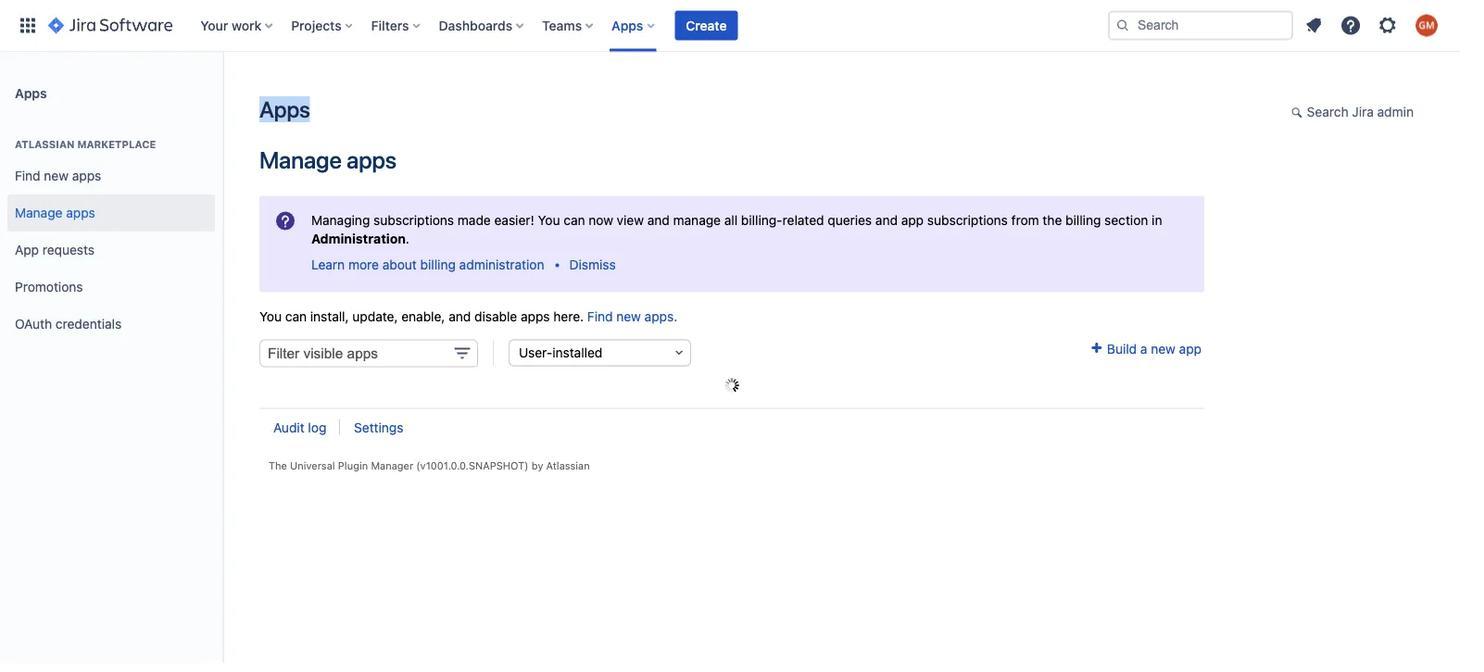 Task type: vqa. For each thing, say whether or not it's contained in the screenshot.
the Reported by me
no



Task type: locate. For each thing, give the bounding box(es) containing it.
0 vertical spatial you
[[538, 212, 560, 227]]

filters button
[[366, 11, 428, 40]]

apps right teams popup button
[[612, 18, 643, 33]]

apps down 'atlassian marketplace'
[[72, 168, 101, 184]]

by
[[532, 460, 543, 472]]

2 horizontal spatial new
[[1151, 341, 1175, 356]]

0 horizontal spatial and
[[449, 308, 471, 324]]

atlassian up find new apps
[[15, 138, 75, 151]]

you inside managing subscriptions made easier! you can now view and manage all billing-related queries and app subscriptions from the billing section in administration .
[[538, 212, 560, 227]]

all
[[724, 212, 738, 227]]

made
[[458, 212, 491, 227]]

the universal plugin manager (v1001.0.0.snapshot) by atlassian
[[269, 460, 590, 472]]

1 horizontal spatial atlassian
[[546, 460, 590, 472]]

0 horizontal spatial atlassian
[[15, 138, 75, 151]]

notifications image
[[1303, 14, 1325, 37]]

primary element
[[11, 0, 1108, 51]]

None field
[[259, 339, 478, 367]]

filters
[[371, 18, 409, 33]]

manage apps up managing
[[259, 146, 397, 174]]

learn more about billing administration link
[[311, 256, 544, 272]]

can
[[564, 212, 585, 227], [285, 308, 307, 324]]

2 horizontal spatial apps
[[612, 18, 643, 33]]

app inside managing subscriptions made easier! you can now view and manage all billing-related queries and app subscriptions from the billing section in administration .
[[901, 212, 924, 227]]

find right here.
[[587, 308, 613, 324]]

0 horizontal spatial app
[[901, 212, 924, 227]]

now
[[589, 212, 613, 227]]

apps
[[612, 18, 643, 33], [15, 85, 47, 100], [259, 96, 310, 122]]

atlassian
[[15, 138, 75, 151], [546, 460, 590, 472]]

0 horizontal spatial can
[[285, 308, 307, 324]]

atlassian right by
[[546, 460, 590, 472]]

administration
[[311, 231, 406, 246]]

1 horizontal spatial and
[[647, 212, 670, 227]]

here.
[[553, 308, 584, 324]]

settings image
[[1377, 14, 1399, 37]]

dismiss link
[[569, 256, 616, 272]]

1 horizontal spatial app
[[1179, 341, 1202, 356]]

installed
[[552, 345, 602, 360]]

apps up requests
[[66, 205, 95, 221]]

apps button
[[606, 11, 662, 40]]

small image
[[1089, 341, 1103, 356]]

1 horizontal spatial can
[[564, 212, 585, 227]]

1 vertical spatial find
[[587, 308, 613, 324]]

1 vertical spatial manage
[[15, 205, 63, 221]]

promotions link
[[7, 269, 215, 306]]

atlassian marketplace
[[15, 138, 156, 151]]

1 vertical spatial app
[[1179, 341, 1202, 356]]

billing
[[1065, 212, 1101, 227], [420, 256, 456, 272]]

0 horizontal spatial new
[[44, 168, 69, 184]]

1 horizontal spatial find
[[587, 308, 613, 324]]

subscriptions up .
[[373, 212, 454, 227]]

1 vertical spatial atlassian
[[546, 460, 590, 472]]

the
[[1043, 212, 1062, 227]]

audit log
[[273, 420, 326, 435]]

1 vertical spatial manage apps
[[15, 205, 95, 221]]

search
[[1307, 104, 1348, 120]]

manage up app
[[15, 205, 63, 221]]

managing
[[311, 212, 370, 227]]

manager
[[371, 460, 413, 472]]

marketplace
[[77, 138, 156, 151]]

apps down the appswitcher icon
[[15, 85, 47, 100]]

can inside managing subscriptions made easier! you can now view and manage all billing-related queries and app subscriptions from the billing section in administration .
[[564, 212, 585, 227]]

audit
[[273, 420, 304, 435]]

apps right sidebar navigation "image" on the top of page
[[259, 96, 310, 122]]

small image
[[1291, 105, 1306, 120]]

more
[[348, 256, 379, 272]]

plugin
[[338, 460, 368, 472]]

new
[[44, 168, 69, 184], [616, 308, 641, 324], [1151, 341, 1175, 356]]

1 vertical spatial you
[[259, 308, 282, 324]]

0 horizontal spatial billing
[[420, 256, 456, 272]]

dismiss
[[569, 256, 616, 272]]

apps inside manage apps 'link'
[[66, 205, 95, 221]]

from
[[1011, 212, 1039, 227]]

find
[[15, 168, 40, 184], [587, 308, 613, 324]]

0 vertical spatial billing
[[1065, 212, 1101, 227]]

you left install, on the left top of the page
[[259, 308, 282, 324]]

1 horizontal spatial manage apps
[[259, 146, 397, 174]]

search image
[[1115, 18, 1130, 33]]

new right a
[[1151, 341, 1175, 356]]

you right easier!
[[538, 212, 560, 227]]

admin
[[1377, 104, 1414, 120]]

1 subscriptions from the left
[[373, 212, 454, 227]]

and right the queries
[[875, 212, 898, 227]]

learn more about billing administration
[[311, 256, 544, 272]]

in
[[1152, 212, 1162, 227]]

0 vertical spatial manage
[[259, 146, 342, 174]]

install,
[[310, 308, 349, 324]]

manage
[[673, 212, 721, 227]]

manage apps link
[[7, 195, 215, 232]]

app right a
[[1179, 341, 1202, 356]]

billing right the
[[1065, 212, 1101, 227]]

log
[[308, 420, 326, 435]]

manage apps up app requests
[[15, 205, 95, 221]]

and left disable
[[449, 308, 471, 324]]

find inside the atlassian marketplace "group"
[[15, 168, 40, 184]]

manage up managing
[[259, 146, 342, 174]]

1 horizontal spatial billing
[[1065, 212, 1101, 227]]

0 horizontal spatial manage
[[15, 205, 63, 221]]

1 horizontal spatial you
[[538, 212, 560, 227]]

and
[[647, 212, 670, 227], [875, 212, 898, 227], [449, 308, 471, 324]]

0 horizontal spatial find
[[15, 168, 40, 184]]

1 vertical spatial new
[[616, 308, 641, 324]]

banner
[[0, 0, 1460, 52]]

0 horizontal spatial subscriptions
[[373, 212, 454, 227]]

Search field
[[1108, 11, 1293, 40]]

1 horizontal spatial subscriptions
[[927, 212, 1008, 227]]

enable,
[[401, 308, 445, 324]]

app
[[15, 242, 39, 258]]

build a new app
[[1103, 341, 1202, 356]]

manage apps
[[259, 146, 397, 174], [15, 205, 95, 221]]

oauth
[[15, 316, 52, 332]]

0 vertical spatial manage apps
[[259, 146, 397, 174]]

2 vertical spatial new
[[1151, 341, 1175, 356]]

new left apps.
[[616, 308, 641, 324]]

build
[[1107, 341, 1137, 356]]

atlassian marketplace group
[[7, 119, 215, 348]]

app requests
[[15, 242, 95, 258]]

2 subscriptions from the left
[[927, 212, 1008, 227]]

new down 'atlassian marketplace'
[[44, 168, 69, 184]]

and right view
[[647, 212, 670, 227]]

0 vertical spatial new
[[44, 168, 69, 184]]

subscriptions
[[373, 212, 454, 227], [927, 212, 1008, 227]]

apps.
[[644, 308, 677, 324]]

app
[[901, 212, 924, 227], [1179, 341, 1202, 356]]

app right the queries
[[901, 212, 924, 227]]

find new apps. link
[[587, 308, 677, 324]]

0 vertical spatial app
[[901, 212, 924, 227]]

0 vertical spatial find
[[15, 168, 40, 184]]

0 horizontal spatial you
[[259, 308, 282, 324]]

0 vertical spatial can
[[564, 212, 585, 227]]

can left now
[[564, 212, 585, 227]]

view
[[617, 212, 644, 227]]

apps
[[346, 146, 397, 174], [72, 168, 101, 184], [66, 205, 95, 221], [521, 308, 550, 324]]

manage apps inside 'link'
[[15, 205, 95, 221]]

0 horizontal spatial manage apps
[[15, 205, 95, 221]]

billing right about
[[420, 256, 456, 272]]

manage
[[259, 146, 342, 174], [15, 205, 63, 221]]

you can install, update, enable, and disable apps here. find new apps.
[[259, 308, 677, 324]]

you
[[538, 212, 560, 227], [259, 308, 282, 324]]

2 horizontal spatial and
[[875, 212, 898, 227]]

disable
[[474, 308, 517, 324]]

can left install, on the left top of the page
[[285, 308, 307, 324]]

your profile and settings image
[[1416, 14, 1438, 37]]

search jira admin link
[[1282, 98, 1423, 128]]

subscriptions left from
[[927, 212, 1008, 227]]

build a new app link
[[1089, 341, 1202, 356]]

0 vertical spatial atlassian
[[15, 138, 75, 151]]

find down 'atlassian marketplace'
[[15, 168, 40, 184]]

jira software image
[[48, 14, 173, 37], [48, 14, 173, 37]]

your work button
[[195, 11, 280, 40]]

settings
[[354, 420, 403, 435]]



Task type: describe. For each thing, give the bounding box(es) containing it.
1 vertical spatial can
[[285, 308, 307, 324]]

appswitcher icon image
[[17, 14, 39, 37]]

easier!
[[494, 212, 534, 227]]

managing subscriptions made easier! you can now view and manage all billing-related queries and app subscriptions from the billing section in administration .
[[311, 212, 1162, 246]]

a
[[1140, 341, 1147, 356]]

teams
[[542, 18, 582, 33]]

1 horizontal spatial manage
[[259, 146, 342, 174]]

dashboards
[[439, 18, 512, 33]]

.
[[406, 231, 409, 246]]

apps up managing
[[346, 146, 397, 174]]

user-installed
[[519, 345, 602, 360]]

audit log link
[[273, 420, 326, 435]]

atlassian inside "group"
[[15, 138, 75, 151]]

queries
[[828, 212, 872, 227]]

1 vertical spatial billing
[[420, 256, 456, 272]]

search jira admin
[[1307, 104, 1414, 120]]

create
[[686, 18, 727, 33]]

promotions
[[15, 279, 83, 295]]

banner containing your work
[[0, 0, 1460, 52]]

work
[[232, 18, 261, 33]]

projects button
[[286, 11, 360, 40]]

apps left here.
[[521, 308, 550, 324]]

app requests link
[[7, 232, 215, 269]]

requests
[[42, 242, 95, 258]]

sidebar navigation image
[[202, 74, 243, 111]]

the
[[269, 460, 287, 472]]

find new apps
[[15, 168, 101, 184]]

1 horizontal spatial apps
[[259, 96, 310, 122]]

0 horizontal spatial apps
[[15, 85, 47, 100]]

atlassian link
[[546, 460, 590, 472]]

manage inside manage apps 'link'
[[15, 205, 63, 221]]

billing inside managing subscriptions made easier! you can now view and manage all billing-related queries and app subscriptions from the billing section in administration .
[[1065, 212, 1101, 227]]

projects
[[291, 18, 342, 33]]

find new apps link
[[7, 157, 215, 195]]

universal
[[290, 460, 335, 472]]

your work
[[200, 18, 261, 33]]

oauth credentials
[[15, 316, 122, 332]]

dashboards button
[[433, 11, 531, 40]]

learn
[[311, 256, 345, 272]]

new inside the atlassian marketplace "group"
[[44, 168, 69, 184]]

create button
[[675, 11, 738, 40]]

update,
[[352, 308, 398, 324]]

jira
[[1352, 104, 1374, 120]]

(v1001.0.0.snapshot)
[[416, 460, 529, 472]]

about
[[382, 256, 417, 272]]

help image
[[1340, 14, 1362, 37]]

teams button
[[537, 11, 600, 40]]

apps inside 'popup button'
[[612, 18, 643, 33]]

user-
[[519, 345, 552, 360]]

credentials
[[56, 316, 122, 332]]

administration
[[459, 256, 544, 272]]

section
[[1104, 212, 1148, 227]]

apps inside find new apps link
[[72, 168, 101, 184]]

related
[[782, 212, 824, 227]]

billing-
[[741, 212, 782, 227]]

your
[[200, 18, 228, 33]]

settings link
[[354, 420, 403, 435]]

oauth credentials link
[[7, 306, 215, 343]]

1 horizontal spatial new
[[616, 308, 641, 324]]



